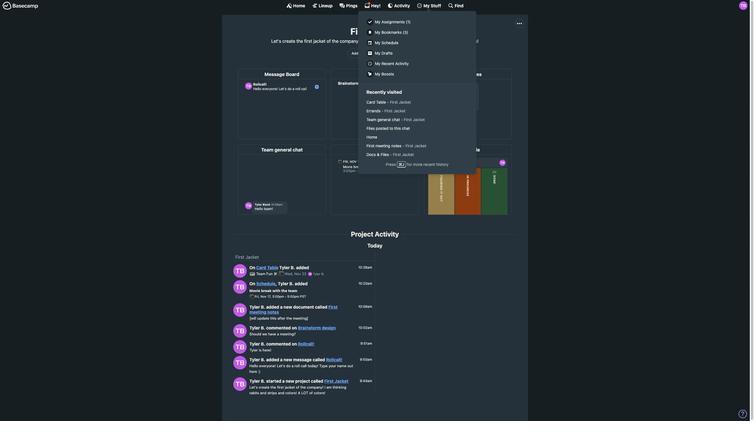 Task type: vqa. For each thing, say whether or not it's contained in the screenshot.


Task type: describe. For each thing, give the bounding box(es) containing it.
(1)
[[406, 19, 411, 24]]

let's create the first jacket of the company! i am thinking rabits and strips and colors! a lot of colors!
[[250, 385, 347, 395]]

wed,
[[285, 272, 294, 276]]

0 vertical spatial nov
[[295, 272, 301, 276]]

after
[[278, 316, 286, 320]]

to
[[390, 126, 394, 131]]

a for message
[[280, 357, 283, 362]]

let's inside let's create the first jacket of the company! i am thinking rabits and strips and colors! a lot of colors!
[[250, 385, 258, 390]]

the inside movie break with the team fri, nov 17, 3:00pm -     5:00pm pst
[[281, 288, 287, 293]]

10:08am element
[[359, 304, 372, 309]]

team for team general chat - first jacket
[[367, 117, 377, 122]]

people
[[370, 51, 381, 55]]

1 vertical spatial first jacket link
[[325, 379, 349, 384]]

first jacket
[[236, 255, 259, 260]]

let's for first
[[272, 39, 281, 44]]

2 vertical spatial activity
[[375, 230, 399, 238]]

docs & files - first jacket
[[367, 152, 414, 157]]

add some people
[[352, 51, 381, 55]]

team general chat - first jacket
[[367, 117, 425, 122]]

should
[[250, 332, 261, 336]]

history
[[436, 162, 449, 167]]

recently visited pages element
[[364, 98, 471, 159]]

my bookmarks (3)
[[375, 30, 408, 35]]

files posted to this chat link
[[364, 124, 471, 133]]

0 vertical spatial activity
[[394, 3, 410, 8]]

type
[[320, 364, 328, 368]]

a inside 'hello everyone! let's do a roll call today! type your name out here :)'
[[292, 364, 294, 368]]

added down 22
[[295, 281, 308, 286]]

tyler b. started a new project called first jacket
[[250, 379, 349, 384]]

0 horizontal spatial first jacket link
[[236, 255, 259, 260]]

new for message
[[284, 357, 292, 362]]

called for message
[[313, 357, 325, 362]]

1 vertical spatial table
[[267, 265, 279, 270]]

tyler up wed,
[[280, 265, 290, 270]]

nov inside movie break with the team fri, nov 17, 3:00pm -     5:00pm pst
[[261, 295, 267, 298]]

for
[[407, 162, 412, 167]]

first inside first jacket let's create the first jacket of the company! i am thinking rabits and strips and colors! a lot of colors!
[[351, 26, 370, 37]]

tyler right ,
[[278, 281, 289, 286]]

recent
[[424, 162, 435, 167]]

hey! button
[[365, 2, 381, 8]]

recently
[[367, 89, 386, 95]]

b. for tyler b. commented on brainstorm design
[[261, 325, 265, 330]]

1 horizontal spatial home link
[[364, 133, 471, 141]]

errands
[[367, 108, 381, 113]]

should we have a meeting?
[[250, 332, 296, 336]]

rabits inside let's create the first jacket of the company! i am thinking rabits and strips and colors! a lot of colors!
[[250, 390, 259, 395]]

team for team fun
[[256, 272, 266, 276]]

assignments
[[382, 19, 405, 24]]

press
[[386, 162, 396, 167]]

b. for tyler b.
[[322, 272, 325, 276]]

pings
[[346, 3, 358, 8]]

added up everyone!
[[266, 357, 279, 362]]

tyler b. added a new message called rollcall!
[[250, 357, 343, 362]]

add
[[352, 51, 359, 55]]

add some people link
[[348, 49, 385, 58]]

first inside first meeting notes
[[329, 304, 338, 309]]

0 vertical spatial home link
[[287, 3, 305, 8]]

this inside recently visited pages element
[[395, 126, 401, 131]]

home inside recently visited pages element
[[367, 135, 378, 139]]

[will update this after the meeting]
[[250, 316, 308, 320]]

am inside let's create the first jacket of the company! i am thinking rabits and strips and colors! a lot of colors!
[[327, 385, 332, 390]]

hello
[[250, 364, 258, 368]]

hey!
[[371, 3, 381, 8]]

b. up team at the left of the page
[[290, 281, 294, 286]]

activity inside "my stuff" element
[[396, 61, 409, 66]]

first inside first jacket let's create the first jacket of the company! i am thinking rabits and strips and colors! a lot of colors!
[[304, 39, 312, 44]]

:)
[[258, 369, 261, 374]]

tyler black image right 22
[[308, 272, 312, 276]]

on for rollcall!
[[292, 341, 297, 346]]

my recent activity
[[375, 61, 409, 66]]

call
[[301, 364, 307, 368]]

main element
[[0, 0, 750, 174]]

wed, nov 22
[[285, 272, 308, 276]]

my stuff button
[[417, 3, 442, 8]]

project
[[296, 379, 310, 384]]

j
[[403, 162, 405, 167]]

1 vertical spatial files
[[381, 152, 389, 157]]

added down the 17,
[[266, 304, 279, 309]]

jacket up for at the right of the page
[[402, 152, 414, 157]]

lineup
[[319, 3, 333, 8]]

design
[[322, 325, 336, 330]]

notes for first meeting notes - first jacket
[[392, 143, 402, 148]]

boosts
[[382, 72, 394, 76]]

tyler b.
[[312, 272, 325, 276]]

jacket down visited
[[399, 100, 411, 105]]

tyler black image for tyler b. started a new project called first jacket
[[233, 377, 247, 391]]

a inside let's create the first jacket of the company! i am thinking rabits and strips and colors! a lot of colors!
[[298, 390, 301, 395]]

a inside first jacket let's create the first jacket of the company! i am thinking rabits and strips and colors! a lot of colors!
[[446, 39, 449, 44]]

a right have
[[277, 332, 279, 336]]

jacket inside first jacket let's create the first jacket of the company! i am thinking rabits and strips and colors! a lot of colors!
[[314, 39, 326, 44]]

new for project
[[286, 379, 294, 384]]

jacket up card table link
[[246, 255, 259, 260]]

am inside first jacket let's create the first jacket of the company! i am thinking rabits and strips and colors! a lot of colors!
[[363, 39, 370, 44]]

started
[[266, 379, 281, 384]]

update
[[258, 316, 269, 320]]

break
[[261, 288, 272, 293]]

my for my recent activity
[[375, 61, 381, 66]]

is
[[259, 348, 262, 352]]

strips inside first jacket let's create the first jacket of the company! i am thinking rabits and strips and colors! a lot of colors!
[[410, 39, 421, 44]]

0 vertical spatial home
[[293, 3, 305, 8]]

tyler b. added a new document called
[[250, 304, 329, 309]]

project activity
[[351, 230, 399, 238]]

jacket inside let's create the first jacket of the company! i am thinking rabits and strips and colors! a lot of colors!
[[285, 385, 295, 390]]

tyler black image up my recent activity
[[388, 49, 397, 58]]

tyler is here!
[[250, 348, 272, 352]]

my for my schedule
[[375, 40, 381, 45]]

22
[[302, 272, 307, 276]]

1 vertical spatial rollcall!
[[326, 357, 343, 362]]

notes for first meeting notes
[[268, 309, 279, 314]]

everyone!
[[259, 364, 276, 368]]

my stuff
[[424, 3, 442, 8]]

1 vertical spatial card
[[257, 265, 266, 270]]

jacket down name
[[335, 379, 349, 384]]

message
[[293, 357, 312, 362]]

my drafts
[[375, 51, 393, 55]]

jacket up files posted to this chat link
[[413, 117, 425, 122]]

my drafts link
[[364, 48, 471, 58]]

on card table tyler b. added
[[250, 265, 309, 270]]

b. for tyler b. commented on rollcall!
[[261, 341, 265, 346]]

(3)
[[403, 30, 408, 35]]

visited
[[387, 89, 402, 95]]

my recent activity link
[[364, 58, 471, 69]]

my assignments (1)
[[375, 19, 411, 24]]

create inside first jacket let's create the first jacket of the company! i am thinking rabits and strips and colors! a lot of colors!
[[283, 39, 296, 44]]

card inside recently visited pages element
[[367, 100, 375, 105]]

10:20am
[[359, 281, 372, 286]]

jacket up team general chat - first jacket
[[394, 108, 406, 113]]

tyler black image for tyler b. commented on rollcall!
[[233, 340, 247, 354]]

b. for tyler b. added a new message called rollcall!
[[261, 357, 265, 362]]

called for project
[[311, 379, 324, 384]]

⌘
[[399, 162, 403, 167]]

thinking inside first jacket let's create the first jacket of the company! i am thinking rabits and strips and colors! a lot of colors!
[[371, 39, 387, 44]]

9:44am element
[[360, 379, 372, 383]]

i inside first jacket let's create the first jacket of the company! i am thinking rabits and strips and colors! a lot of colors!
[[361, 39, 362, 44]]

commented for rollcall!
[[266, 341, 291, 346]]

- up docs & files - first jacket
[[403, 143, 405, 148]]

schedule for my
[[382, 40, 399, 45]]

9:50am
[[360, 357, 372, 361]]

recent
[[382, 61, 395, 66]]

first inside let's create the first jacket of the company! i am thinking rabits and strips and colors! a lot of colors!
[[277, 385, 284, 390]]

on for brainstorm
[[292, 325, 297, 330]]

activity link
[[388, 3, 410, 8]]

general
[[378, 117, 391, 122]]



Task type: locate. For each thing, give the bounding box(es) containing it.
[will
[[250, 316, 257, 320]]

0 horizontal spatial chat
[[392, 117, 400, 122]]

0 vertical spatial lot
[[450, 39, 459, 44]]

1 horizontal spatial card
[[367, 100, 375, 105]]

tyler black image down first jacket
[[233, 264, 247, 278]]

1 horizontal spatial rollcall! link
[[326, 357, 343, 362]]

0 horizontal spatial card
[[257, 265, 266, 270]]

- up press
[[390, 152, 392, 157]]

first
[[351, 26, 370, 37], [390, 100, 398, 105], [385, 108, 393, 113], [404, 117, 412, 122], [367, 143, 375, 148], [406, 143, 414, 148], [393, 152, 401, 157], [236, 255, 244, 260], [329, 304, 338, 309], [325, 379, 334, 384]]

my for my assignments (1)
[[375, 19, 381, 24]]

1 vertical spatial i
[[325, 385, 326, 390]]

0 horizontal spatial i
[[325, 385, 326, 390]]

1 horizontal spatial team
[[367, 117, 377, 122]]

tyler for tyler b. added a new document called
[[250, 304, 260, 309]]

my
[[424, 3, 430, 8], [375, 19, 381, 24], [375, 30, 381, 35], [375, 40, 381, 45], [375, 51, 381, 55], [375, 61, 381, 66], [375, 72, 381, 76]]

0 vertical spatial a
[[446, 39, 449, 44]]

brainstorm design link
[[298, 325, 336, 330]]

1 horizontal spatial this
[[395, 126, 401, 131]]

notes inside first meeting notes
[[268, 309, 279, 314]]

1 vertical spatial lot
[[302, 390, 309, 395]]

my inside 'my drafts' link
[[375, 51, 381, 55]]

1 vertical spatial strips
[[268, 390, 277, 395]]

1 vertical spatial new
[[284, 357, 292, 362]]

0 horizontal spatial first
[[277, 385, 284, 390]]

movie break with the team fri, nov 17, 3:00pm -     5:00pm pst
[[250, 288, 306, 298]]

my for my drafts
[[375, 51, 381, 55]]

1 vertical spatial called
[[313, 357, 325, 362]]

1 vertical spatial thinking
[[333, 385, 347, 390]]

1 horizontal spatial jacket
[[314, 39, 326, 44]]

- up 'general'
[[382, 108, 384, 113]]

strips up 'my drafts' link
[[410, 39, 421, 44]]

find button
[[448, 3, 464, 8]]

0 horizontal spatial home link
[[287, 3, 305, 8]]

out
[[348, 364, 353, 368]]

b.
[[291, 265, 295, 270], [322, 272, 325, 276], [290, 281, 294, 286], [261, 304, 265, 309], [261, 325, 265, 330], [261, 341, 265, 346], [261, 357, 265, 362], [261, 379, 265, 384]]

files
[[367, 126, 375, 131], [381, 152, 389, 157]]

today!
[[308, 364, 319, 368]]

1 vertical spatial on
[[250, 281, 255, 286]]

0 vertical spatial called
[[315, 304, 328, 309]]

thinking down name
[[333, 385, 347, 390]]

tyler black image for rollcall!
[[233, 356, 247, 370]]

nov left the 17,
[[261, 295, 267, 298]]

new up let's create the first jacket of the company! i am thinking rabits and strips and colors! a lot of colors!
[[286, 379, 294, 384]]

meeting for first meeting notes - first jacket
[[376, 143, 391, 148]]

meeting
[[376, 143, 391, 148], [250, 309, 267, 314]]

name
[[337, 364, 347, 368]]

schedule inside "my stuff" element
[[382, 40, 399, 45]]

my for my boosts
[[375, 72, 381, 76]]

commented up should we have a meeting?
[[266, 325, 291, 330]]

my stuff element
[[364, 17, 471, 79]]

thinking up people
[[371, 39, 387, 44]]

rollcall! link for tyler b. added a new message called
[[326, 357, 343, 362]]

1 horizontal spatial nov
[[295, 272, 301, 276]]

tyler black image for tyler b. commented on brainstorm design
[[233, 324, 247, 338]]

0 horizontal spatial jacket
[[285, 385, 295, 390]]

- left 5:00pm
[[285, 295, 287, 298]]

let's
[[272, 39, 281, 44], [277, 364, 285, 368], [250, 385, 258, 390]]

company! inside first jacket let's create the first jacket of the company! i am thinking rabits and strips and colors! a lot of colors!
[[340, 39, 360, 44]]

1 horizontal spatial schedule
[[382, 40, 399, 45]]

on down the meeting?
[[292, 341, 297, 346]]

docs
[[367, 152, 376, 157]]

company! up add
[[340, 39, 360, 44]]

1 on from the top
[[292, 325, 297, 330]]

let's for hello
[[277, 364, 285, 368]]

my boosts link
[[364, 69, 471, 79]]

0 vertical spatial this
[[395, 126, 401, 131]]

1 vertical spatial rabits
[[250, 390, 259, 395]]

a for document
[[280, 304, 283, 309]]

1 vertical spatial commented
[[266, 341, 291, 346]]

on down first jacket
[[250, 265, 255, 270]]

called
[[315, 304, 328, 309], [313, 357, 325, 362], [311, 379, 324, 384]]

table inside recently visited pages element
[[377, 100, 386, 105]]

9:44am
[[360, 379, 372, 383]]

my left recent
[[375, 61, 381, 66]]

meeting for first meeting notes
[[250, 309, 267, 314]]

0 horizontal spatial a
[[298, 390, 301, 395]]

0 vertical spatial table
[[377, 100, 386, 105]]

notes
[[392, 143, 402, 148], [268, 309, 279, 314]]

nov left 22
[[295, 272, 301, 276]]

and
[[401, 39, 409, 44], [422, 39, 430, 44], [260, 390, 267, 395], [278, 390, 285, 395]]

lot
[[450, 39, 459, 44], [302, 390, 309, 395]]

team inside recently visited pages element
[[367, 117, 377, 122]]

10:02am
[[359, 325, 372, 330]]

i inside let's create the first jacket of the company! i am thinking rabits and strips and colors! a lot of colors!
[[325, 385, 326, 390]]

home link up the first meeting notes - first jacket
[[364, 133, 471, 141]]

my inside my schedule link
[[375, 40, 381, 45]]

tyler up hello
[[250, 357, 260, 362]]

tyler black image left the [will
[[233, 303, 247, 317]]

0 vertical spatial create
[[283, 39, 296, 44]]

on up the meeting?
[[292, 325, 297, 330]]

0 horizontal spatial team
[[256, 272, 266, 276]]

on
[[292, 325, 297, 330], [292, 341, 297, 346]]

1 horizontal spatial notes
[[392, 143, 402, 148]]

9:51am
[[361, 341, 372, 346]]

,
[[276, 281, 277, 286]]

rabits
[[388, 39, 400, 44], [250, 390, 259, 395]]

meeting inside first meeting notes
[[250, 309, 267, 314]]

my up first jacket let's create the first jacket of the company! i am thinking rabits and strips and colors! a lot of colors!
[[375, 19, 381, 24]]

new
[[284, 304, 292, 309], [284, 357, 292, 362], [286, 379, 294, 384]]

am
[[363, 39, 370, 44], [327, 385, 332, 390]]

schedule
[[382, 40, 399, 45], [257, 281, 276, 286]]

notes up docs & files - first jacket
[[392, 143, 402, 148]]

jacket up my schedule
[[371, 26, 400, 37]]

tyler
[[280, 265, 290, 270], [313, 272, 321, 276], [278, 281, 289, 286], [250, 304, 260, 309], [250, 325, 260, 330], [250, 341, 260, 346], [250, 348, 258, 352], [250, 357, 260, 362], [250, 379, 260, 384]]

1 vertical spatial company!
[[307, 385, 324, 390]]

new down 5:00pm
[[284, 304, 292, 309]]

jacket down files posted to this chat link
[[415, 143, 427, 148]]

tyler down fri,
[[250, 304, 260, 309]]

2 on from the top
[[250, 281, 255, 286]]

rabits down bookmarks
[[388, 39, 400, 44]]

1 horizontal spatial first jacket link
[[325, 379, 349, 384]]

1 horizontal spatial rabits
[[388, 39, 400, 44]]

let's inside first jacket let's create the first jacket of the company! i am thinking rabits and strips and colors! a lot of colors!
[[272, 39, 281, 44]]

b. for tyler b. started a new project called first jacket
[[261, 379, 265, 384]]

b. up update
[[261, 304, 265, 309]]

tyler b. commented on rollcall!
[[250, 341, 315, 346]]

am up add some people
[[363, 39, 370, 44]]

document
[[293, 304, 314, 309]]

b. right 22
[[322, 272, 325, 276]]

tyler for tyler is here!
[[250, 348, 258, 352]]

b. left started on the left of page
[[261, 379, 265, 384]]

first meeting notes - first jacket
[[367, 143, 427, 148]]

first jacket link up card table link
[[236, 255, 259, 260]]

jacket inside first jacket let's create the first jacket of the company! i am thinking rabits and strips and colors! a lot of colors!
[[371, 26, 400, 37]]

1 horizontal spatial rollcall!
[[326, 357, 343, 362]]

0 vertical spatial team
[[367, 117, 377, 122]]

pst
[[300, 295, 306, 298]]

1 horizontal spatial strips
[[410, 39, 421, 44]]

table up fun
[[267, 265, 279, 270]]

0 horizontal spatial rollcall!
[[298, 341, 315, 346]]

meeting]
[[293, 316, 308, 320]]

1 vertical spatial a
[[298, 390, 301, 395]]

lineup link
[[312, 3, 333, 8]]

chat down team general chat - first jacket
[[402, 126, 410, 131]]

0 vertical spatial rollcall!
[[298, 341, 315, 346]]

roll
[[295, 364, 300, 368]]

added up 22
[[296, 265, 309, 270]]

meeting up the [will
[[250, 309, 267, 314]]

b. up tyler is here! on the bottom left
[[261, 341, 265, 346]]

my boosts
[[375, 72, 394, 76]]

strips down started on the left of page
[[268, 390, 277, 395]]

schedule for on
[[257, 281, 276, 286]]

0 horizontal spatial create
[[259, 385, 270, 390]]

home down posted
[[367, 135, 378, 139]]

fun
[[267, 272, 273, 276]]

1 horizontal spatial create
[[283, 39, 296, 44]]

card
[[367, 100, 375, 105], [257, 265, 266, 270]]

team left fun
[[256, 272, 266, 276]]

nov
[[295, 272, 301, 276], [261, 295, 267, 298]]

my for my stuff
[[424, 3, 430, 8]]

on up movie
[[250, 281, 255, 286]]

tyler for tyler b. added a new message called rollcall!
[[250, 357, 260, 362]]

tyler black image for card table
[[233, 264, 247, 278]]

0 vertical spatial first
[[304, 39, 312, 44]]

1 vertical spatial chat
[[402, 126, 410, 131]]

0 horizontal spatial strips
[[268, 390, 277, 395]]

tyler black image
[[740, 1, 748, 10], [233, 324, 247, 338], [233, 340, 247, 354], [233, 377, 247, 391]]

0 vertical spatial jacket
[[314, 39, 326, 44]]

- up files posted to this chat
[[401, 117, 403, 122]]

activity up today
[[375, 230, 399, 238]]

switch accounts image
[[2, 1, 38, 10]]

tyler black image for first meeting notes
[[233, 303, 247, 317]]

10:28am
[[359, 265, 372, 269]]

1 vertical spatial on
[[292, 341, 297, 346]]

let's inside 'hello everyone! let's do a roll call today! type your name out here :)'
[[277, 364, 285, 368]]

strips
[[410, 39, 421, 44], [268, 390, 277, 395]]

strips inside let's create the first jacket of the company! i am thinking rabits and strips and colors! a lot of colors!
[[268, 390, 277, 395]]

tyler for tyler b. commented on rollcall!
[[250, 341, 260, 346]]

files left posted
[[367, 126, 375, 131]]

10:20am element
[[359, 281, 372, 286]]

schedule down my bookmarks (3)
[[382, 40, 399, 45]]

1 vertical spatial nov
[[261, 295, 267, 298]]

first meeting notes
[[250, 304, 338, 314]]

0 vertical spatial am
[[363, 39, 370, 44]]

my for my bookmarks (3)
[[375, 30, 381, 35]]

0 vertical spatial schedule
[[382, 40, 399, 45]]

a for project
[[283, 379, 285, 384]]

called for document
[[315, 304, 328, 309]]

schedule up break on the left bottom of the page
[[257, 281, 276, 286]]

meeting inside recently visited pages element
[[376, 143, 391, 148]]

this
[[395, 126, 401, 131], [270, 316, 277, 320]]

tyler down the here
[[250, 379, 260, 384]]

rollcall! link for tyler b. commented on
[[298, 341, 315, 346]]

0 horizontal spatial schedule
[[257, 281, 276, 286]]

my left 'boosts'
[[375, 72, 381, 76]]

rollcall! up your at the left bottom
[[326, 357, 343, 362]]

0 vertical spatial strips
[[410, 39, 421, 44]]

team fun
[[256, 272, 274, 276]]

1 horizontal spatial files
[[381, 152, 389, 157]]

0 vertical spatial notes
[[392, 143, 402, 148]]

here
[[250, 369, 257, 374]]

my inside my stuff popup button
[[424, 3, 430, 8]]

a right started on the left of page
[[283, 379, 285, 384]]

0 vertical spatial meeting
[[376, 143, 391, 148]]

0 vertical spatial card
[[367, 100, 375, 105]]

card up team fun
[[257, 265, 266, 270]]

0 vertical spatial commented
[[266, 325, 291, 330]]

10:28am element
[[359, 265, 372, 269]]

card up errands
[[367, 100, 375, 105]]

commented for brainstorm design
[[266, 325, 291, 330]]

tyler for tyler b. started a new project called first jacket
[[250, 379, 260, 384]]

i down the type
[[325, 385, 326, 390]]

recently visited
[[367, 89, 402, 95]]

am down your at the left bottom
[[327, 385, 332, 390]]

movie
[[250, 288, 260, 293]]

rollcall! down brainstorm
[[298, 341, 315, 346]]

jacket
[[371, 26, 400, 37], [399, 100, 411, 105], [394, 108, 406, 113], [413, 117, 425, 122], [415, 143, 427, 148], [402, 152, 414, 157], [246, 255, 259, 260], [335, 379, 349, 384]]

called up the type
[[313, 357, 325, 362]]

notes inside recently visited pages element
[[392, 143, 402, 148]]

1 vertical spatial notes
[[268, 309, 279, 314]]

called right project
[[311, 379, 324, 384]]

0 vertical spatial new
[[284, 304, 292, 309]]

5:00pm
[[288, 295, 299, 298]]

b. for tyler b. added a new document called
[[261, 304, 265, 309]]

my left stuff in the top right of the page
[[424, 3, 430, 8]]

first jacket let's create the first jacket of the company! i am thinking rabits and strips and colors! a lot of colors!
[[272, 26, 479, 44]]

0 vertical spatial company!
[[340, 39, 360, 44]]

files right the &
[[381, 152, 389, 157]]

rollcall! link up your at the left bottom
[[326, 357, 343, 362]]

my inside my boosts link
[[375, 72, 381, 76]]

meeting?
[[280, 332, 296, 336]]

with
[[273, 288, 281, 293]]

3:00pm
[[272, 295, 284, 298]]

0 horizontal spatial rabits
[[250, 390, 259, 395]]

a right do
[[292, 364, 294, 368]]

0 horizontal spatial notes
[[268, 309, 279, 314]]

card table link
[[257, 265, 279, 270]]

tyler up the should
[[250, 325, 260, 330]]

colors!
[[431, 39, 445, 44], [465, 39, 479, 44], [286, 390, 297, 395], [314, 390, 326, 395]]

tyler up is
[[250, 341, 260, 346]]

i up some
[[361, 39, 362, 44]]

0 horizontal spatial lot
[[302, 390, 309, 395]]

rabits inside first jacket let's create the first jacket of the company! i am thinking rabits and strips and colors! a lot of colors!
[[388, 39, 400, 44]]

1 vertical spatial create
[[259, 385, 270, 390]]

hello everyone! let's do a roll call today! type your name out here :)
[[250, 364, 353, 374]]

this right 'to'
[[395, 126, 401, 131]]

some
[[360, 51, 369, 55]]

new for document
[[284, 304, 292, 309]]

1 vertical spatial rollcall! link
[[326, 357, 343, 362]]

files posted to this chat
[[367, 126, 410, 131]]

b. up everyone!
[[261, 357, 265, 362]]

1 vertical spatial team
[[256, 272, 266, 276]]

jacket
[[314, 39, 326, 44], [285, 385, 295, 390]]

the
[[297, 39, 303, 44], [332, 39, 339, 44], [281, 288, 287, 293], [287, 316, 292, 320], [271, 385, 276, 390], [301, 385, 306, 390]]

tyler for tyler b.
[[313, 272, 321, 276]]

lot inside first jacket let's create the first jacket of the company! i am thinking rabits and strips and colors! a lot of colors!
[[450, 39, 459, 44]]

1 horizontal spatial company!
[[340, 39, 360, 44]]

pings button
[[340, 3, 358, 8]]

1 commented from the top
[[266, 325, 291, 330]]

1 vertical spatial let's
[[277, 364, 285, 368]]

activity up (1)
[[394, 3, 410, 8]]

we
[[262, 332, 267, 336]]

1 horizontal spatial am
[[363, 39, 370, 44]]

meeting up the &
[[376, 143, 391, 148]]

0 horizontal spatial rollcall! link
[[298, 341, 315, 346]]

tyler black image
[[388, 49, 397, 58], [233, 264, 247, 278], [308, 272, 312, 276], [233, 280, 247, 294], [233, 303, 247, 317], [233, 356, 247, 370]]

find
[[455, 3, 464, 8]]

a down tyler b. commented on rollcall!
[[280, 357, 283, 362]]

2 commented from the top
[[266, 341, 291, 346]]

first jacket link down your at the left bottom
[[325, 379, 349, 384]]

10:02am element
[[359, 325, 372, 330]]

b. up we
[[261, 325, 265, 330]]

1 horizontal spatial meeting
[[376, 143, 391, 148]]

chat
[[392, 117, 400, 122], [402, 126, 410, 131]]

first meeting notes link
[[250, 304, 338, 314]]

10:08am
[[359, 304, 372, 309]]

lot inside let's create the first jacket of the company! i am thinking rabits and strips and colors! a lot of colors!
[[302, 390, 309, 395]]

schedule link
[[257, 281, 276, 286]]

notes up [will update this after the meeting]
[[268, 309, 279, 314]]

1 horizontal spatial i
[[361, 39, 362, 44]]

0 horizontal spatial company!
[[307, 385, 324, 390]]

9:51am element
[[361, 341, 372, 346]]

1 vertical spatial home
[[367, 135, 378, 139]]

new up do
[[284, 357, 292, 362]]

0 horizontal spatial home
[[293, 3, 305, 8]]

2 vertical spatial new
[[286, 379, 294, 384]]

tyler black image for schedule
[[233, 280, 247, 294]]

2 on from the top
[[292, 341, 297, 346]]

chat up 'to'
[[392, 117, 400, 122]]

tyler left is
[[250, 348, 258, 352]]

1 on from the top
[[250, 265, 255, 270]]

0 vertical spatial chat
[[392, 117, 400, 122]]

tyler for tyler b. commented on brainstorm design
[[250, 325, 260, 330]]

0 horizontal spatial files
[[367, 126, 375, 131]]

1 vertical spatial schedule
[[257, 281, 276, 286]]

1 horizontal spatial thinking
[[371, 39, 387, 44]]

brainstorm
[[298, 325, 321, 330]]

my schedule link
[[364, 37, 471, 48]]

b. up the 'wed, nov 22'
[[291, 265, 295, 270]]

card table - first jacket
[[367, 100, 411, 105]]

home link left the lineup link
[[287, 3, 305, 8]]

1 vertical spatial first
[[277, 385, 284, 390]]

my left drafts
[[375, 51, 381, 55]]

thinking inside let's create the first jacket of the company! i am thinking rabits and strips and colors! a lot of colors!
[[333, 385, 347, 390]]

1 horizontal spatial chat
[[402, 126, 410, 131]]

1 horizontal spatial lot
[[450, 39, 459, 44]]

tyler black image left movie
[[233, 280, 247, 294]]

2 vertical spatial let's
[[250, 385, 258, 390]]

on for on schedule ,       tyler b. added
[[250, 281, 255, 286]]

0 horizontal spatial thinking
[[333, 385, 347, 390]]

company! down project
[[307, 385, 324, 390]]

rabits down the here
[[250, 390, 259, 395]]

activity right recent
[[396, 61, 409, 66]]

- up errands - first jacket
[[387, 100, 389, 105]]

⌘ j for more recent history
[[399, 162, 449, 167]]

tyler black image left hello
[[233, 356, 247, 370]]

on for on card table tyler b. added
[[250, 265, 255, 270]]

company! inside let's create the first jacket of the company! i am thinking rabits and strips and colors! a lot of colors!
[[307, 385, 324, 390]]

my up my schedule
[[375, 30, 381, 35]]

- inside movie break with the team fri, nov 17, 3:00pm -     5:00pm pst
[[285, 295, 287, 298]]

9:50am element
[[360, 357, 372, 361]]

this left after
[[270, 316, 277, 320]]

rollcall! link down brainstorm
[[298, 341, 315, 346]]

create inside let's create the first jacket of the company! i am thinking rabits and strips and colors! a lot of colors!
[[259, 385, 270, 390]]

1 vertical spatial am
[[327, 385, 332, 390]]

0 vertical spatial rollcall! link
[[298, 341, 315, 346]]

project
[[351, 230, 374, 238]]

called right document
[[315, 304, 328, 309]]

1 horizontal spatial first
[[304, 39, 312, 44]]

1 vertical spatial this
[[270, 316, 277, 320]]

a down 3:00pm
[[280, 304, 283, 309]]

tyler b. commented on brainstorm design
[[250, 325, 336, 330]]

first jacket link
[[236, 255, 259, 260], [325, 379, 349, 384]]

0 horizontal spatial meeting
[[250, 309, 267, 314]]

0 vertical spatial rabits
[[388, 39, 400, 44]]

0 vertical spatial on
[[250, 265, 255, 270]]



